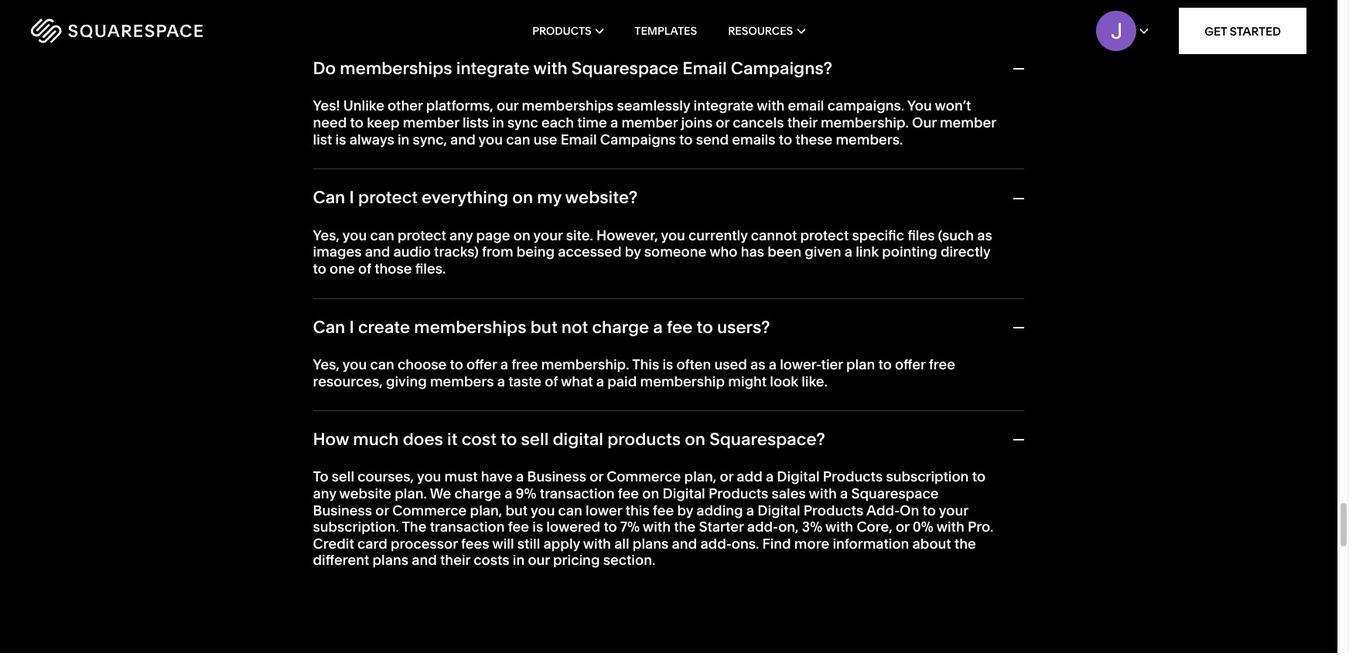 Task type: locate. For each thing, give the bounding box(es) containing it.
membership. inside "yes, you can choose to offer a free membership. this is often used as a lower-tier plan to offer free resources, giving members a taste of what a paid membership might look like."
[[541, 356, 629, 374]]

2 can from the top
[[313, 317, 345, 338]]

products up starter
[[709, 485, 768, 503]]

the right about
[[954, 535, 976, 553]]

0 vertical spatial business
[[527, 468, 586, 486]]

yes, inside yes, you can protect any page on your site. however, you currently cannot protect specific files (such as images and audio tracks) from being accessed by someone who has been given a link pointing directly to one of those files.
[[313, 226, 340, 244]]

0 vertical spatial their
[[787, 114, 817, 131]]

0 vertical spatial our
[[497, 97, 519, 115]]

must
[[444, 468, 478, 486]]

or left 0%
[[896, 518, 909, 536]]

as right the 'used' on the bottom right of page
[[750, 356, 765, 374]]

yes, inside "yes, you can choose to offer a free membership. this is often used as a lower-tier plan to offer free resources, giving members a taste of what a paid membership might look like."
[[313, 356, 340, 374]]

0 horizontal spatial as
[[750, 356, 765, 374]]

charge inside to sell courses, you must have a business or commerce plan, or add a digital products subscription to any website plan. we charge a 9% transaction fee on digital products sales with a squarespace business or commerce plan, but you can lower this fee by adding a digital products add-on to your subscription. the transaction fee is lowered to 7% with the starter add-on, 3% with core, or 0% with pro. credit card processor fees will still apply with all plans and add-ons. find more information about the different plans and their costs in our pricing section.
[[455, 485, 501, 503]]

you up still
[[531, 502, 555, 520]]

any left the page
[[449, 226, 473, 244]]

i left create
[[349, 317, 354, 338]]

with
[[533, 58, 568, 79], [757, 97, 785, 115], [809, 485, 837, 503], [643, 518, 671, 536], [825, 518, 853, 536], [936, 518, 964, 536], [583, 535, 611, 553]]

your
[[533, 226, 563, 244], [939, 502, 968, 520]]

not
[[561, 317, 588, 338]]

1 horizontal spatial add-
[[747, 518, 778, 536]]

1 vertical spatial their
[[440, 552, 470, 570]]

protect
[[358, 187, 418, 208], [398, 226, 446, 244], [800, 226, 849, 244]]

memberships down the do memberships integrate with squarespace email campaigns?
[[522, 97, 614, 115]]

can
[[506, 130, 530, 148], [370, 226, 394, 244], [370, 356, 394, 374], [558, 502, 582, 520]]

resources,
[[313, 373, 383, 390]]

add-
[[747, 518, 778, 536], [700, 535, 732, 553]]

charge
[[592, 317, 649, 338], [455, 485, 501, 503]]

1 horizontal spatial commerce
[[607, 468, 681, 486]]

and right sync,
[[450, 130, 476, 148]]

0 horizontal spatial business
[[313, 502, 372, 520]]

a
[[610, 114, 618, 131], [845, 243, 852, 261], [653, 317, 663, 338], [500, 356, 508, 374], [769, 356, 777, 374], [497, 373, 505, 390], [596, 373, 604, 390], [516, 468, 524, 486], [766, 468, 774, 486], [504, 485, 512, 503], [840, 485, 848, 503], [746, 502, 754, 520]]

offer left taste
[[467, 356, 497, 374]]

will
[[492, 535, 514, 553]]

integrate up send
[[693, 97, 754, 115]]

member left 'lists'
[[403, 114, 459, 131]]

offer right plan
[[895, 356, 926, 374]]

the left starter
[[674, 518, 696, 536]]

you left must
[[417, 468, 441, 486]]

1 horizontal spatial free
[[929, 356, 955, 374]]

templates link
[[634, 0, 697, 62]]

is
[[335, 130, 346, 148], [662, 356, 673, 374], [532, 518, 543, 536]]

1 vertical spatial as
[[750, 356, 765, 374]]

1 horizontal spatial sell
[[521, 429, 549, 450]]

with left "all" in the left of the page
[[583, 535, 611, 553]]

1 horizontal spatial the
[[954, 535, 976, 553]]

to up 'pro.'
[[972, 468, 986, 486]]

or inside yes! unlike other platforms, our memberships seamlessly integrate with email campaigns. you won't need to keep member lists in sync each time a member joins or cancels their membership. our member list is always in sync, and you can use email campaigns to send emails to these members.
[[716, 114, 729, 131]]

tier
[[821, 356, 843, 374]]

0 vertical spatial integrate
[[456, 58, 530, 79]]

3 member from the left
[[940, 114, 996, 131]]

and left audio
[[365, 243, 390, 261]]

by left adding
[[677, 502, 693, 520]]

0 horizontal spatial member
[[403, 114, 459, 131]]

can left lower
[[558, 502, 582, 520]]

1 vertical spatial commerce
[[392, 502, 467, 520]]

our left 'pricing'
[[528, 552, 550, 570]]

0 horizontal spatial their
[[440, 552, 470, 570]]

i up the images
[[349, 187, 354, 208]]

0 horizontal spatial is
[[335, 130, 346, 148]]

1 can from the top
[[313, 187, 345, 208]]

send
[[696, 130, 729, 148]]

0 vertical spatial sell
[[521, 429, 549, 450]]

1 vertical spatial of
[[545, 373, 558, 390]]

products inside button
[[532, 24, 591, 38]]

audio
[[393, 243, 431, 261]]

plans down the
[[372, 552, 408, 570]]

2 horizontal spatial is
[[662, 356, 673, 374]]

is inside yes! unlike other platforms, our memberships seamlessly integrate with email campaigns. you won't need to keep member lists in sync each time a member joins or cancels their membership. our member list is always in sync, and you can use email campaigns to send emails to these members.
[[335, 130, 346, 148]]

0 horizontal spatial squarespace
[[572, 58, 679, 79]]

can for can i protect everything on my website?
[[313, 187, 345, 208]]

we
[[430, 485, 451, 503]]

1 vertical spatial business
[[313, 502, 372, 520]]

fee up 7% in the left bottom of the page
[[618, 485, 639, 503]]

1 horizontal spatial offer
[[895, 356, 926, 374]]

can down create
[[370, 356, 394, 374]]

2 yes, from the top
[[313, 356, 340, 374]]

0 horizontal spatial your
[[533, 226, 563, 244]]

unlike
[[343, 97, 384, 115]]

1 vertical spatial your
[[939, 502, 968, 520]]

is right this
[[662, 356, 673, 374]]

have
[[481, 468, 513, 486]]

member right our
[[940, 114, 996, 131]]

and down the
[[412, 552, 437, 570]]

0 horizontal spatial sell
[[332, 468, 354, 486]]

you
[[907, 97, 932, 115]]

commerce up processor
[[392, 502, 467, 520]]

2 i from the top
[[349, 317, 354, 338]]

0 horizontal spatial integrate
[[456, 58, 530, 79]]

add- down adding
[[700, 535, 732, 553]]

membership. down not
[[541, 356, 629, 374]]

to left send
[[679, 130, 693, 148]]

business up credit
[[313, 502, 372, 520]]

resources button
[[728, 0, 805, 62]]

it
[[447, 429, 458, 450]]

1 vertical spatial email
[[561, 130, 597, 148]]

2 free from the left
[[929, 356, 955, 374]]

7%
[[620, 518, 640, 536]]

tracks)
[[434, 243, 479, 261]]

of inside "yes, you can choose to offer a free membership. this is often used as a lower-tier plan to offer free resources, giving members a taste of what a paid membership might look like."
[[545, 373, 558, 390]]

fee down 9%
[[508, 518, 529, 536]]

their inside to sell courses, you must have a business or commerce plan, or add a digital products subscription to any website plan. we charge a 9% transaction fee on digital products sales with a squarespace business or commerce plan, but you can lower this fee by adding a digital products add-on to your subscription. the transaction fee is lowered to 7% with the starter add-on, 3% with core, or 0% with pro. credit card processor fees will still apply with all plans and add-ons. find more information about the different plans and their costs in our pricing section.
[[440, 552, 470, 570]]

yes, you can protect any page on your site. however, you currently cannot protect specific files (such as images and audio tracks) from being accessed by someone who has been given a link pointing directly to one of those files.
[[313, 226, 992, 278]]

products up the do memberships integrate with squarespace email campaigns?
[[532, 24, 591, 38]]

0 horizontal spatial by
[[625, 243, 641, 261]]

0 vertical spatial i
[[349, 187, 354, 208]]

0 vertical spatial commerce
[[607, 468, 681, 486]]

1 horizontal spatial membership.
[[821, 114, 909, 131]]

fee
[[667, 317, 693, 338], [618, 485, 639, 503], [653, 502, 674, 520], [508, 518, 529, 536]]

1 vertical spatial plan,
[[470, 502, 502, 520]]

plans right "all" in the left of the page
[[633, 535, 669, 553]]

is right list
[[335, 130, 346, 148]]

squarespace up seamlessly
[[572, 58, 679, 79]]

transaction up lowered
[[540, 485, 615, 503]]

you
[[478, 130, 503, 148], [343, 226, 367, 244], [661, 226, 685, 244], [343, 356, 367, 374], [417, 468, 441, 486], [531, 502, 555, 520]]

with inside yes! unlike other platforms, our memberships seamlessly integrate with email campaigns. you won't need to keep member lists in sync each time a member joins or cancels their membership. our member list is always in sync, and you can use email campaigns to send emails to these members.
[[757, 97, 785, 115]]

their left costs
[[440, 552, 470, 570]]

this
[[625, 502, 649, 520]]

1 horizontal spatial their
[[787, 114, 817, 131]]

someone
[[644, 243, 706, 261]]

plan, up adding
[[684, 468, 717, 486]]

how much does it cost to sell digital products on squarespace?
[[313, 429, 825, 450]]

business down the how much does it cost to sell digital products on squarespace? on the bottom
[[527, 468, 586, 486]]

0 horizontal spatial charge
[[455, 485, 501, 503]]

1 horizontal spatial squarespace
[[851, 485, 939, 503]]

0 horizontal spatial email
[[561, 130, 597, 148]]

to right 'choose'
[[450, 356, 463, 374]]

your left site.
[[533, 226, 563, 244]]

on left my
[[512, 187, 533, 208]]

plans
[[633, 535, 669, 553], [372, 552, 408, 570]]

products button
[[532, 0, 604, 62]]

members
[[430, 373, 494, 390]]

email
[[788, 97, 824, 115]]

can left create
[[313, 317, 345, 338]]

0 horizontal spatial any
[[313, 485, 336, 503]]

0 vertical spatial charge
[[592, 317, 649, 338]]

memberships inside yes! unlike other platforms, our memberships seamlessly integrate with email campaigns. you won't need to keep member lists in sync each time a member joins or cancels their membership. our member list is always in sync, and you can use email campaigns to send emails to these members.
[[522, 97, 614, 115]]

charge up this
[[592, 317, 649, 338]]

their right the cancels
[[787, 114, 817, 131]]

email right use
[[561, 130, 597, 148]]

with right 0%
[[936, 518, 964, 536]]

directly
[[941, 243, 990, 261]]

1 horizontal spatial integrate
[[693, 97, 754, 115]]

can i protect everything on my website?
[[313, 187, 638, 208]]

plan, down have
[[470, 502, 502, 520]]

with right 7% in the left bottom of the page
[[643, 518, 671, 536]]

you left sync
[[478, 130, 503, 148]]

2 horizontal spatial in
[[513, 552, 525, 570]]

1 vertical spatial i
[[349, 317, 354, 338]]

sell
[[521, 429, 549, 450], [332, 468, 354, 486]]

squarespace inside to sell courses, you must have a business or commerce plan, or add a digital products subscription to any website plan. we charge a 9% transaction fee on digital products sales with a squarespace business or commerce plan, but you can lower this fee by adding a digital products add-on to your subscription. the transaction fee is lowered to 7% with the starter add-on, 3% with core, or 0% with pro. credit card processor fees will still apply with all plans and add-ons. find more information about the different plans and their costs in our pricing section.
[[851, 485, 939, 503]]

0 vertical spatial as
[[977, 226, 992, 244]]

9%
[[516, 485, 536, 503]]

1 vertical spatial yes,
[[313, 356, 340, 374]]

can up those
[[370, 226, 394, 244]]

0 vertical spatial yes,
[[313, 226, 340, 244]]

1 vertical spatial any
[[313, 485, 336, 503]]

to right cost
[[501, 429, 517, 450]]

like.
[[802, 373, 828, 390]]

on
[[512, 187, 533, 208], [513, 226, 530, 244], [685, 429, 706, 450], [642, 485, 659, 503]]

1 vertical spatial integrate
[[693, 97, 754, 115]]

1 vertical spatial by
[[677, 502, 693, 520]]

1 vertical spatial charge
[[455, 485, 501, 503]]

2 horizontal spatial member
[[940, 114, 996, 131]]

1 horizontal spatial of
[[545, 373, 558, 390]]

squarespace
[[572, 58, 679, 79], [851, 485, 939, 503]]

0 horizontal spatial but
[[506, 502, 528, 520]]

1 vertical spatial sell
[[332, 468, 354, 486]]

1 vertical spatial membership.
[[541, 356, 629, 374]]

0 vertical spatial of
[[358, 260, 371, 278]]

0 horizontal spatial our
[[497, 97, 519, 115]]

integrate up 'platforms,'
[[456, 58, 530, 79]]

digital
[[553, 429, 603, 450]]

processor
[[391, 535, 458, 553]]

with right sales
[[809, 485, 837, 503]]

cancels
[[733, 114, 784, 131]]

or right joins
[[716, 114, 729, 131]]

1 vertical spatial our
[[528, 552, 550, 570]]

0 vertical spatial by
[[625, 243, 641, 261]]

add
[[737, 468, 762, 486]]

any
[[449, 226, 473, 244], [313, 485, 336, 503]]

subscription
[[886, 468, 969, 486]]

of left what
[[545, 373, 558, 390]]

0 vertical spatial membership.
[[821, 114, 909, 131]]

and left starter
[[672, 535, 697, 553]]

0 vertical spatial plan,
[[684, 468, 717, 486]]

on right lower
[[642, 485, 659, 503]]

1 horizontal spatial by
[[677, 502, 693, 520]]

1 horizontal spatial email
[[683, 58, 727, 79]]

1 yes, from the top
[[313, 226, 340, 244]]

yes, for can i protect everything on my website?
[[313, 226, 340, 244]]

seamlessly
[[617, 97, 690, 115]]

yes, for can i create memberships but not charge a fee to users?
[[313, 356, 340, 374]]

1 horizontal spatial but
[[530, 317, 557, 338]]

1 horizontal spatial as
[[977, 226, 992, 244]]

2 vertical spatial is
[[532, 518, 543, 536]]

1 horizontal spatial any
[[449, 226, 473, 244]]

about
[[912, 535, 951, 553]]

keep
[[367, 114, 400, 131]]

do memberships integrate with squarespace email campaigns?
[[313, 58, 832, 79]]

your right 0%
[[939, 502, 968, 520]]

and inside yes! unlike other platforms, our memberships seamlessly integrate with email campaigns. you won't need to keep member lists in sync each time a member joins or cancels their membership. our member list is always in sync, and you can use email campaigns to send emails to these members.
[[450, 130, 476, 148]]

membership. left our
[[821, 114, 909, 131]]

lists
[[463, 114, 489, 131]]

0 horizontal spatial offer
[[467, 356, 497, 374]]

does
[[403, 429, 443, 450]]

on right products
[[685, 429, 706, 450]]

any inside yes, you can protect any page on your site. however, you currently cannot protect specific files (such as images and audio tracks) from being accessed by someone who has been given a link pointing directly to one of those files.
[[449, 226, 473, 244]]

0 vertical spatial memberships
[[340, 58, 452, 79]]

any left the website
[[313, 485, 336, 503]]

by inside yes, you can protect any page on your site. however, you currently cannot protect specific files (such as images and audio tracks) from being accessed by someone who has been given a link pointing directly to one of those files.
[[625, 243, 641, 261]]

always
[[349, 130, 394, 148]]

i
[[349, 187, 354, 208], [349, 317, 354, 338]]

fees
[[461, 535, 489, 553]]

you inside yes! unlike other platforms, our memberships seamlessly integrate with email campaigns. you won't need to keep member lists in sync each time a member joins or cancels their membership. our member list is always in sync, and you can use email campaigns to send emails to these members.
[[478, 130, 503, 148]]

you up one
[[343, 226, 367, 244]]

platforms,
[[426, 97, 493, 115]]

1 horizontal spatial your
[[939, 502, 968, 520]]

0 horizontal spatial in
[[398, 130, 409, 148]]

can inside yes! unlike other platforms, our memberships seamlessly integrate with email campaigns. you won't need to keep member lists in sync each time a member joins or cancels their membership. our member list is always in sync, and you can use email campaigns to send emails to these members.
[[506, 130, 530, 148]]

digital
[[777, 468, 820, 486], [663, 485, 705, 503], [758, 502, 800, 520]]

email
[[683, 58, 727, 79], [561, 130, 597, 148]]

their inside yes! unlike other platforms, our memberships seamlessly integrate with email campaigns. you won't need to keep member lists in sync each time a member joins or cancels their membership. our member list is always in sync, and you can use email campaigns to send emails to these members.
[[787, 114, 817, 131]]

memberships up the other
[[340, 58, 452, 79]]

lower
[[586, 502, 622, 520]]

1 vertical spatial can
[[313, 317, 345, 338]]

memberships
[[340, 58, 452, 79], [522, 97, 614, 115], [414, 317, 526, 338]]

1 horizontal spatial member
[[621, 114, 678, 131]]

0 horizontal spatial free
[[511, 356, 538, 374]]

you down create
[[343, 356, 367, 374]]

1 i from the top
[[349, 187, 354, 208]]

in left sync,
[[398, 130, 409, 148]]

1 vertical spatial transaction
[[430, 518, 505, 536]]

1 horizontal spatial is
[[532, 518, 543, 536]]

is left the apply
[[532, 518, 543, 536]]

0 horizontal spatial of
[[358, 260, 371, 278]]

as inside yes, you can protect any page on your site. however, you currently cannot protect specific files (such as images and audio tracks) from being accessed by someone who has been given a link pointing directly to one of those files.
[[977, 226, 992, 244]]

email down templates
[[683, 58, 727, 79]]

1 vertical spatial squarespace
[[851, 485, 939, 503]]

but left not
[[530, 317, 557, 338]]

squarespace up core,
[[851, 485, 939, 503]]

add-
[[866, 502, 900, 520]]

2 offer from the left
[[895, 356, 926, 374]]

choose
[[398, 356, 447, 374]]

of right one
[[358, 260, 371, 278]]

0 vertical spatial is
[[335, 130, 346, 148]]

0 vertical spatial can
[[313, 187, 345, 208]]

sales
[[772, 485, 806, 503]]

0 vertical spatial any
[[449, 226, 473, 244]]

0%
[[913, 518, 933, 536]]

the
[[674, 518, 696, 536], [954, 535, 976, 553]]

giving
[[386, 373, 427, 390]]

digital down squarespace?
[[777, 468, 820, 486]]

1 horizontal spatial charge
[[592, 317, 649, 338]]

add- right starter
[[747, 518, 778, 536]]

0 vertical spatial transaction
[[540, 485, 615, 503]]

on right the page
[[513, 226, 530, 244]]

free
[[511, 356, 538, 374], [929, 356, 955, 374]]

credit
[[313, 535, 354, 553]]

1 vertical spatial is
[[662, 356, 673, 374]]

our right 'lists'
[[497, 97, 519, 115]]

transaction up costs
[[430, 518, 505, 536]]

1 vertical spatial memberships
[[522, 97, 614, 115]]

can
[[313, 187, 345, 208], [313, 317, 345, 338]]

to left these on the right of the page
[[779, 130, 792, 148]]

you inside "yes, you can choose to offer a free membership. this is often used as a lower-tier plan to offer free resources, giving members a taste of what a paid membership might look like."
[[343, 356, 367, 374]]

digital right this
[[663, 485, 705, 503]]

of
[[358, 260, 371, 278], [545, 373, 558, 390]]

sell left digital
[[521, 429, 549, 450]]

to
[[350, 114, 364, 131], [679, 130, 693, 148], [779, 130, 792, 148], [313, 260, 326, 278], [697, 317, 713, 338], [450, 356, 463, 374], [878, 356, 892, 374], [501, 429, 517, 450], [972, 468, 986, 486], [922, 502, 936, 520], [604, 518, 617, 536]]

0 vertical spatial your
[[533, 226, 563, 244]]

in right costs
[[513, 552, 525, 570]]

0 horizontal spatial membership.
[[541, 356, 629, 374]]

1 horizontal spatial plan,
[[684, 468, 717, 486]]

2 vertical spatial memberships
[[414, 317, 526, 338]]

yes!
[[313, 97, 340, 115]]

by left "someone" at the top
[[625, 243, 641, 261]]

yes, up how
[[313, 356, 340, 374]]

to left one
[[313, 260, 326, 278]]

sell right the to
[[332, 468, 354, 486]]

cost
[[462, 429, 497, 450]]



Task type: describe. For each thing, give the bounding box(es) containing it.
each
[[542, 114, 574, 131]]

1 horizontal spatial business
[[527, 468, 586, 486]]

page
[[476, 226, 510, 244]]

given
[[805, 243, 841, 261]]

any inside to sell courses, you must have a business or commerce plan, or add a digital products subscription to any website plan. we charge a 9% transaction fee on digital products sales with a squarespace business or commerce plan, but you can lower this fee by adding a digital products add-on to your subscription. the transaction fee is lowered to 7% with the starter add-on, 3% with core, or 0% with pro. credit card processor fees will still apply with all plans and add-ons. find more information about the different plans and their costs in our pricing section.
[[313, 485, 336, 503]]

joins
[[681, 114, 713, 131]]

adding
[[696, 502, 743, 520]]

can inside yes, you can protect any page on your site. however, you currently cannot protect specific files (such as images and audio tracks) from being accessed by someone who has been given a link pointing directly to one of those files.
[[370, 226, 394, 244]]

fee right this
[[653, 502, 674, 520]]

ons.
[[732, 535, 759, 553]]

you left the currently
[[661, 226, 685, 244]]

or left plan.
[[375, 502, 389, 520]]

the
[[402, 518, 427, 536]]

much
[[353, 429, 399, 450]]

my
[[537, 187, 561, 208]]

currently
[[688, 226, 748, 244]]

sell inside to sell courses, you must have a business or commerce plan, or add a digital products subscription to any website plan. we charge a 9% transaction fee on digital products sales with a squarespace business or commerce plan, but you can lower this fee by adding a digital products add-on to your subscription. the transaction fee is lowered to 7% with the starter add-on, 3% with core, or 0% with pro. credit card processor fees will still apply with all plans and add-ons. find more information about the different plans and their costs in our pricing section.
[[332, 468, 354, 486]]

information
[[833, 535, 909, 553]]

get started
[[1205, 24, 1281, 38]]

to right on
[[922, 502, 936, 520]]

our
[[912, 114, 937, 131]]

to left keep
[[350, 114, 364, 131]]

courses,
[[358, 468, 414, 486]]

can inside to sell courses, you must have a business or commerce plan, or add a digital products subscription to any website plan. we charge a 9% transaction fee on digital products sales with a squarespace business or commerce plan, but you can lower this fee by adding a digital products add-on to your subscription. the transaction fee is lowered to 7% with the starter add-on, 3% with core, or 0% with pro. credit card processor fees will still apply with all plans and add-ons. find more information about the different plans and their costs in our pricing section.
[[558, 502, 582, 520]]

yes! unlike other platforms, our memberships seamlessly integrate with email campaigns. you won't need to keep member lists in sync each time a member joins or cancels their membership. our member list is always in sync, and you can use email campaigns to send emails to these members.
[[313, 97, 996, 148]]

site.
[[566, 226, 593, 244]]

create
[[358, 317, 410, 338]]

1 free from the left
[[511, 356, 538, 374]]

protect up audio
[[358, 187, 418, 208]]

membership
[[640, 373, 725, 390]]

used
[[714, 356, 747, 374]]

apply
[[543, 535, 580, 553]]

with up each
[[533, 58, 568, 79]]

sync,
[[413, 130, 447, 148]]

different
[[313, 552, 369, 570]]

i for create
[[349, 317, 354, 338]]

0 horizontal spatial add-
[[700, 535, 732, 553]]

can i create memberships but not charge a fee to users?
[[313, 317, 770, 338]]

however,
[[596, 226, 658, 244]]

on inside yes, you can protect any page on your site. however, you currently cannot protect specific files (such as images and audio tracks) from being accessed by someone who has been given a link pointing directly to one of those files.
[[513, 226, 530, 244]]

products up more
[[804, 502, 863, 520]]

one
[[330, 260, 355, 278]]

fee up often
[[667, 317, 693, 338]]

more
[[794, 535, 829, 553]]

2 member from the left
[[621, 114, 678, 131]]

or left add
[[720, 468, 733, 486]]

what
[[561, 373, 593, 390]]

to left users?
[[697, 317, 713, 338]]

0 horizontal spatial the
[[674, 518, 696, 536]]

who
[[710, 243, 738, 261]]

still
[[517, 535, 540, 553]]

and inside yes, you can protect any page on your site. however, you currently cannot protect specific files (such as images and audio tracks) from being accessed by someone who has been given a link pointing directly to one of those files.
[[365, 243, 390, 261]]

email inside yes! unlike other platforms, our memberships seamlessly integrate with email campaigns. you won't need to keep member lists in sync each time a member joins or cancels their membership. our member list is always in sync, and you can use email campaigns to send emails to these members.
[[561, 130, 597, 148]]

cannot
[[751, 226, 797, 244]]

3%
[[802, 518, 822, 536]]

as inside "yes, you can choose to offer a free membership. this is often used as a lower-tier plan to offer free resources, giving members a taste of what a paid membership might look like."
[[750, 356, 765, 374]]

0 horizontal spatial transaction
[[430, 518, 505, 536]]

members.
[[836, 130, 903, 148]]

squarespace logo image
[[31, 19, 203, 43]]

our inside to sell courses, you must have a business or commerce plan, or add a digital products subscription to any website plan. we charge a 9% transaction fee on digital products sales with a squarespace business or commerce plan, but you can lower this fee by adding a digital products add-on to your subscription. the transaction fee is lowered to 7% with the starter add-on, 3% with core, or 0% with pro. credit card processor fees will still apply with all plans and add-ons. find more information about the different plans and their costs in our pricing section.
[[528, 552, 550, 570]]

products up add-
[[823, 468, 883, 486]]

on inside to sell courses, you must have a business or commerce plan, or add a digital products subscription to any website plan. we charge a 9% transaction fee on digital products sales with a squarespace business or commerce plan, but you can lower this fee by adding a digital products add-on to your subscription. the transaction fee is lowered to 7% with the starter add-on, 3% with core, or 0% with pro. credit card processor fees will still apply with all plans and add-ons. find more information about the different plans and their costs in our pricing section.
[[642, 485, 659, 503]]

0 horizontal spatial commerce
[[392, 502, 467, 520]]

lower-
[[780, 356, 821, 374]]

1 horizontal spatial in
[[492, 114, 504, 131]]

campaigns?
[[731, 58, 832, 79]]

paid
[[607, 373, 637, 390]]

0 horizontal spatial plan,
[[470, 502, 502, 520]]

images
[[313, 243, 362, 261]]

0 horizontal spatial plans
[[372, 552, 408, 570]]

pro.
[[968, 518, 993, 536]]

been
[[768, 243, 801, 261]]

specific
[[852, 226, 904, 244]]

link
[[856, 243, 879, 261]]

0 vertical spatial squarespace
[[572, 58, 679, 79]]

protect up files.
[[398, 226, 446, 244]]

0 vertical spatial but
[[530, 317, 557, 338]]

resources
[[728, 24, 793, 38]]

plan
[[846, 356, 875, 374]]

(such
[[938, 226, 974, 244]]

or up lower
[[590, 468, 603, 486]]

0 vertical spatial email
[[683, 58, 727, 79]]

with right 3% at the right bottom of page
[[825, 518, 853, 536]]

can inside "yes, you can choose to offer a free membership. this is often used as a lower-tier plan to offer free resources, giving members a taste of what a paid membership might look like."
[[370, 356, 394, 374]]

to left 7% in the left bottom of the page
[[604, 518, 617, 536]]

get started link
[[1179, 8, 1307, 54]]

your inside to sell courses, you must have a business or commerce plan, or add a digital products subscription to any website plan. we charge a 9% transaction fee on digital products sales with a squarespace business or commerce plan, but you can lower this fee by adding a digital products add-on to your subscription. the transaction fee is lowered to 7% with the starter add-on, 3% with core, or 0% with pro. credit card processor fees will still apply with all plans and add-ons. find more information about the different plans and their costs in our pricing section.
[[939, 502, 968, 520]]

find
[[762, 535, 791, 553]]

how
[[313, 429, 349, 450]]

other
[[388, 97, 423, 115]]

these
[[795, 130, 833, 148]]

by inside to sell courses, you must have a business or commerce plan, or add a digital products subscription to any website plan. we charge a 9% transaction fee on digital products sales with a squarespace business or commerce plan, but you can lower this fee by adding a digital products add-on to your subscription. the transaction fee is lowered to 7% with the starter add-on, 3% with core, or 0% with pro. credit card processor fees will still apply with all plans and add-ons. find more information about the different plans and their costs in our pricing section.
[[677, 502, 693, 520]]

but inside to sell courses, you must have a business or commerce plan, or add a digital products subscription to any website plan. we charge a 9% transaction fee on digital products sales with a squarespace business or commerce plan, but you can lower this fee by adding a digital products add-on to your subscription. the transaction fee is lowered to 7% with the starter add-on, 3% with core, or 0% with pro. credit card processor fees will still apply with all plans and add-ons. find more information about the different plans and their costs in our pricing section.
[[506, 502, 528, 520]]

can for can i create memberships but not charge a fee to users?
[[313, 317, 345, 338]]

1 horizontal spatial transaction
[[540, 485, 615, 503]]

is inside to sell courses, you must have a business or commerce plan, or add a digital products subscription to any website plan. we charge a 9% transaction fee on digital products sales with a squarespace business or commerce plan, but you can lower this fee by adding a digital products add-on to your subscription. the transaction fee is lowered to 7% with the starter add-on, 3% with core, or 0% with pro. credit card processor fees will still apply with all plans and add-ons. find more information about the different plans and their costs in our pricing section.
[[532, 518, 543, 536]]

integrate inside yes! unlike other platforms, our memberships seamlessly integrate with email campaigns. you won't need to keep member lists in sync each time a member joins or cancels their membership. our member list is always in sync, and you can use email campaigns to send emails to these members.
[[693, 97, 754, 115]]

to inside yes, you can protect any page on your site. however, you currently cannot protect specific files (such as images and audio tracks) from being accessed by someone who has been given a link pointing directly to one of those files.
[[313, 260, 326, 278]]

card
[[357, 535, 387, 553]]

do
[[313, 58, 336, 79]]

this
[[632, 356, 659, 374]]

a inside yes, you can protect any page on your site. however, you currently cannot protect specific files (such as images and audio tracks) from being accessed by someone who has been given a link pointing directly to one of those files.
[[845, 243, 852, 261]]

1 offer from the left
[[467, 356, 497, 374]]

to
[[313, 468, 328, 486]]

of inside yes, you can protect any page on your site. however, you currently cannot protect specific files (such as images and audio tracks) from being accessed by someone who has been given a link pointing directly to one of those files.
[[358, 260, 371, 278]]

to right plan
[[878, 356, 892, 374]]

protect left link
[[800, 226, 849, 244]]

campaigns.
[[827, 97, 904, 115]]

yes, you can choose to offer a free membership. this is often used as a lower-tier plan to offer free resources, giving members a taste of what a paid membership might look like.
[[313, 356, 955, 390]]

your inside yes, you can protect any page on your site. however, you currently cannot protect specific files (such as images and audio tracks) from being accessed by someone who has been given a link pointing directly to one of those files.
[[533, 226, 563, 244]]

files.
[[415, 260, 446, 278]]

to sell courses, you must have a business or commerce plan, or add a digital products subscription to any website plan. we charge a 9% transaction fee on digital products sales with a squarespace business or commerce plan, but you can lower this fee by adding a digital products add-on to your subscription. the transaction fee is lowered to 7% with the starter add-on, 3% with core, or 0% with pro. credit card processor fees will still apply with all plans and add-ons. find more information about the different plans and their costs in our pricing section.
[[313, 468, 993, 570]]

squarespace logo link
[[31, 19, 286, 43]]

pricing
[[553, 552, 600, 570]]

i for protect
[[349, 187, 354, 208]]

digital up find
[[758, 502, 800, 520]]

1 member from the left
[[403, 114, 459, 131]]

accessed
[[558, 243, 622, 261]]

files
[[907, 226, 935, 244]]

being
[[517, 243, 555, 261]]

those
[[375, 260, 412, 278]]

everything
[[422, 187, 508, 208]]

is inside "yes, you can choose to offer a free membership. this is often used as a lower-tier plan to offer free resources, giving members a taste of what a paid membership might look like."
[[662, 356, 673, 374]]

website?
[[565, 187, 638, 208]]

our inside yes! unlike other platforms, our memberships seamlessly integrate with email campaigns. you won't need to keep member lists in sync each time a member joins or cancels their membership. our member list is always in sync, and you can use email campaigns to send emails to these members.
[[497, 97, 519, 115]]

section.
[[603, 552, 655, 570]]

started
[[1230, 24, 1281, 38]]

lowered
[[546, 518, 600, 536]]

templates
[[634, 24, 697, 38]]

membership. inside yes! unlike other platforms, our memberships seamlessly integrate with email campaigns. you won't need to keep member lists in sync each time a member joins or cancels their membership. our member list is always in sync, and you can use email campaigns to send emails to these members.
[[821, 114, 909, 131]]

in inside to sell courses, you must have a business or commerce plan, or add a digital products subscription to any website plan. we charge a 9% transaction fee on digital products sales with a squarespace business or commerce plan, but you can lower this fee by adding a digital products add-on to your subscription. the transaction fee is lowered to 7% with the starter add-on, 3% with core, or 0% with pro. credit card processor fees will still apply with all plans and add-ons. find more information about the different plans and their costs in our pricing section.
[[513, 552, 525, 570]]

website
[[339, 485, 391, 503]]

a inside yes! unlike other platforms, our memberships seamlessly integrate with email campaigns. you won't need to keep member lists in sync each time a member joins or cancels their membership. our member list is always in sync, and you can use email campaigns to send emails to these members.
[[610, 114, 618, 131]]

1 horizontal spatial plans
[[633, 535, 669, 553]]

look
[[770, 373, 798, 390]]



Task type: vqa. For each thing, say whether or not it's contained in the screenshot.
&
no



